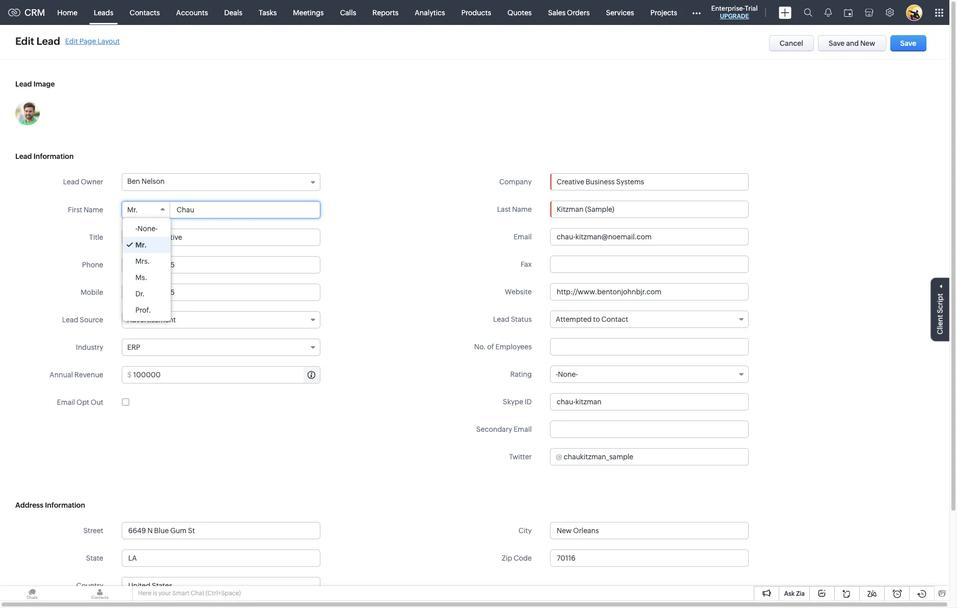 Task type: describe. For each thing, give the bounding box(es) containing it.
last
[[497, 205, 511, 213]]

company
[[499, 178, 532, 186]]

revenue
[[74, 371, 103, 379]]

ben nelson
[[127, 177, 165, 185]]

meetings
[[293, 8, 324, 17]]

0 horizontal spatial edit
[[15, 35, 34, 47]]

calls link
[[332, 0, 364, 25]]

email for email opt out
[[57, 398, 75, 407]]

calendar image
[[844, 8, 853, 17]]

crm
[[24, 7, 45, 18]]

skype
[[503, 398, 523, 406]]

contacts image
[[68, 586, 132, 601]]

accounts
[[176, 8, 208, 17]]

website
[[505, 288, 532, 296]]

list box containing -none-
[[123, 218, 170, 321]]

is
[[153, 590, 157, 597]]

image
[[33, 80, 55, 88]]

tasks link
[[251, 0, 285, 25]]

create menu element
[[773, 0, 798, 25]]

dr. option
[[123, 286, 170, 302]]

client script
[[936, 293, 944, 334]]

employees
[[496, 343, 532, 351]]

lead owner
[[63, 178, 103, 186]]

prof.
[[135, 306, 151, 314]]

-None- field
[[550, 366, 749, 383]]

and
[[846, 39, 859, 47]]

name for first name
[[84, 206, 103, 214]]

lead status
[[493, 315, 532, 323]]

email for email
[[514, 233, 532, 241]]

contact
[[602, 315, 628, 323]]

create menu image
[[779, 6, 791, 19]]

save and new button
[[818, 35, 886, 51]]

address information
[[15, 501, 85, 509]]

phone
[[82, 261, 103, 269]]

analytics
[[415, 8, 445, 17]]

sales
[[548, 8, 566, 17]]

of
[[487, 343, 494, 351]]

attempted
[[556, 315, 592, 323]]

lead for lead information
[[15, 152, 32, 160]]

first
[[68, 206, 82, 214]]

lead image
[[15, 80, 55, 88]]

id
[[525, 398, 532, 406]]

annual
[[50, 371, 73, 379]]

country
[[76, 582, 103, 590]]

edit inside edit lead edit page layout
[[65, 37, 78, 45]]

cancel
[[780, 39, 803, 47]]

edit page layout link
[[65, 37, 120, 45]]

2 vertical spatial email
[[514, 425, 532, 434]]

-none- option
[[123, 221, 170, 237]]

contacts link
[[122, 0, 168, 25]]

@
[[556, 453, 562, 461]]

home
[[57, 8, 78, 17]]

save button
[[890, 35, 927, 51]]

mr. inside "field"
[[127, 206, 138, 214]]

zia
[[796, 590, 805, 598]]

name for last name
[[512, 205, 532, 213]]

your
[[158, 590, 171, 597]]

mr. option
[[123, 237, 170, 253]]

first name
[[68, 206, 103, 214]]

leads
[[94, 8, 113, 17]]

information for lead information
[[33, 152, 74, 160]]

opt
[[76, 398, 89, 407]]

Other Modules field
[[685, 4, 707, 21]]

nelson
[[142, 177, 165, 185]]

information for address information
[[45, 501, 85, 509]]

projects
[[651, 8, 677, 17]]

(ctrl+space)
[[206, 590, 241, 597]]

Advertisement field
[[122, 311, 320, 329]]

source
[[80, 316, 103, 324]]

industry
[[76, 343, 103, 351]]

analytics link
[[407, 0, 453, 25]]

quotes
[[508, 8, 532, 17]]

no.
[[474, 343, 486, 351]]

twitter
[[509, 453, 532, 461]]

address
[[15, 501, 43, 509]]

- inside -none- option
[[135, 225, 138, 233]]

orders
[[567, 8, 590, 17]]

lead down the 'crm'
[[36, 35, 60, 47]]

mrs.
[[135, 257, 150, 265]]

secondary
[[476, 425, 512, 434]]

Attempted to Contact field
[[550, 311, 749, 328]]

to
[[593, 315, 600, 323]]

-none- inside option
[[135, 225, 158, 233]]

ben
[[127, 177, 140, 185]]

Mr. field
[[122, 202, 170, 218]]

city
[[519, 527, 532, 535]]

ask zia
[[784, 590, 805, 598]]

zip code
[[502, 554, 532, 562]]

here is your smart chat (ctrl+space)
[[138, 590, 241, 597]]

image image
[[15, 101, 40, 125]]

search image
[[804, 8, 812, 17]]

ask
[[784, 590, 795, 598]]

status
[[511, 315, 532, 323]]

title
[[89, 233, 103, 241]]

- inside -none- field
[[556, 370, 558, 378]]

enterprise-trial upgrade
[[711, 5, 758, 20]]



Task type: vqa. For each thing, say whether or not it's contained in the screenshot.
'logo'
no



Task type: locate. For each thing, give the bounding box(es) containing it.
client
[[936, 315, 944, 334]]

- right rating
[[556, 370, 558, 378]]

1 vertical spatial none-
[[558, 370, 578, 378]]

quotes link
[[499, 0, 540, 25]]

mr.
[[127, 206, 138, 214], [135, 241, 147, 249]]

None field
[[551, 174, 748, 190], [122, 578, 320, 594], [551, 174, 748, 190], [122, 578, 320, 594]]

services
[[606, 8, 634, 17]]

accounts link
[[168, 0, 216, 25]]

1 horizontal spatial edit
[[65, 37, 78, 45]]

0 vertical spatial -none-
[[135, 225, 158, 233]]

edit lead edit page layout
[[15, 35, 120, 47]]

attempted to contact
[[556, 315, 628, 323]]

home link
[[49, 0, 86, 25]]

email
[[514, 233, 532, 241], [57, 398, 75, 407], [514, 425, 532, 434]]

contacts
[[130, 8, 160, 17]]

dr.
[[135, 290, 145, 298]]

save for save and new
[[829, 39, 845, 47]]

mr. up mrs. on the top left of the page
[[135, 241, 147, 249]]

0 horizontal spatial -
[[135, 225, 138, 233]]

erp
[[127, 343, 140, 351]]

crm link
[[8, 7, 45, 18]]

save for save
[[900, 39, 916, 47]]

signals element
[[818, 0, 838, 25]]

chats image
[[0, 586, 64, 601]]

email up the twitter
[[514, 425, 532, 434]]

rating
[[510, 370, 532, 378]]

list box
[[123, 218, 170, 321]]

ms.
[[135, 274, 147, 282]]

name
[[512, 205, 532, 213], [84, 206, 103, 214]]

ms. option
[[123, 269, 170, 286]]

enterprise-
[[711, 5, 745, 12]]

new
[[860, 39, 875, 47]]

secondary email
[[476, 425, 532, 434]]

lead for lead source
[[62, 316, 78, 324]]

1 vertical spatial -
[[556, 370, 558, 378]]

0 horizontal spatial -none-
[[135, 225, 158, 233]]

search element
[[798, 0, 818, 25]]

reports
[[373, 8, 399, 17]]

$
[[127, 371, 132, 379]]

chat
[[191, 590, 204, 597]]

-none- right rating
[[556, 370, 578, 378]]

1 save from the left
[[829, 39, 845, 47]]

fax
[[521, 260, 532, 268]]

-none- up 'mr.' "option"
[[135, 225, 158, 233]]

upgrade
[[720, 13, 749, 20]]

1 vertical spatial email
[[57, 398, 75, 407]]

skype id
[[503, 398, 532, 406]]

1 vertical spatial mr.
[[135, 241, 147, 249]]

0 vertical spatial email
[[514, 233, 532, 241]]

smart
[[172, 590, 189, 597]]

1 horizontal spatial save
[[900, 39, 916, 47]]

products link
[[453, 0, 499, 25]]

annual revenue
[[50, 371, 103, 379]]

email left opt at the bottom of the page
[[57, 398, 75, 407]]

lead left status
[[493, 315, 509, 323]]

lead
[[36, 35, 60, 47], [15, 80, 32, 88], [15, 152, 32, 160], [63, 178, 79, 186], [493, 315, 509, 323], [62, 316, 78, 324]]

0 horizontal spatial none-
[[138, 225, 158, 233]]

email up "fax"
[[514, 233, 532, 241]]

zip
[[502, 554, 512, 562]]

0 horizontal spatial name
[[84, 206, 103, 214]]

1 vertical spatial information
[[45, 501, 85, 509]]

lead left the owner
[[63, 178, 79, 186]]

1 horizontal spatial none-
[[558, 370, 578, 378]]

lead source
[[62, 316, 103, 324]]

1 horizontal spatial -none-
[[556, 370, 578, 378]]

none- inside option
[[138, 225, 158, 233]]

0 vertical spatial -
[[135, 225, 138, 233]]

None text field
[[551, 174, 748, 190], [550, 201, 749, 218], [171, 202, 320, 218], [550, 228, 749, 246], [122, 256, 320, 274], [550, 283, 749, 301], [550, 338, 749, 356], [550, 393, 749, 411], [550, 421, 749, 438], [564, 449, 748, 465], [122, 522, 320, 539], [122, 550, 320, 567], [551, 174, 748, 190], [550, 201, 749, 218], [171, 202, 320, 218], [550, 228, 749, 246], [122, 256, 320, 274], [550, 283, 749, 301], [550, 338, 749, 356], [550, 393, 749, 411], [550, 421, 749, 438], [564, 449, 748, 465], [122, 522, 320, 539], [122, 550, 320, 567]]

lead for lead status
[[493, 315, 509, 323]]

none- right rating
[[558, 370, 578, 378]]

save inside button
[[829, 39, 845, 47]]

edit left page
[[65, 37, 78, 45]]

projects link
[[642, 0, 685, 25]]

reports link
[[364, 0, 407, 25]]

lead down image
[[15, 152, 32, 160]]

code
[[514, 554, 532, 562]]

none- inside field
[[558, 370, 578, 378]]

out
[[91, 398, 103, 407]]

information
[[33, 152, 74, 160], [45, 501, 85, 509]]

layout
[[98, 37, 120, 45]]

profile element
[[900, 0, 928, 25]]

ERP field
[[122, 339, 320, 356]]

2 save from the left
[[900, 39, 916, 47]]

prof. option
[[123, 302, 170, 318]]

mr. inside "option"
[[135, 241, 147, 249]]

mr. up -none- option
[[127, 206, 138, 214]]

page
[[79, 37, 96, 45]]

profile image
[[906, 4, 922, 21]]

information up the "lead owner"
[[33, 152, 74, 160]]

- up 'mr.' "option"
[[135, 225, 138, 233]]

mobile
[[81, 288, 103, 296]]

0 vertical spatial none-
[[138, 225, 158, 233]]

sales orders
[[548, 8, 590, 17]]

0 horizontal spatial save
[[829, 39, 845, 47]]

trial
[[745, 5, 758, 12]]

here
[[138, 590, 152, 597]]

name right first
[[84, 206, 103, 214]]

services link
[[598, 0, 642, 25]]

None text field
[[122, 229, 320, 246], [550, 256, 749, 273], [122, 284, 320, 301], [133, 367, 320, 383], [550, 522, 749, 539], [550, 550, 749, 567], [122, 578, 320, 594], [122, 229, 320, 246], [550, 256, 749, 273], [122, 284, 320, 301], [133, 367, 320, 383], [550, 522, 749, 539], [550, 550, 749, 567], [122, 578, 320, 594]]

save inside 'button'
[[900, 39, 916, 47]]

signals image
[[825, 8, 832, 17]]

save
[[829, 39, 845, 47], [900, 39, 916, 47]]

save left "and"
[[829, 39, 845, 47]]

tasks
[[259, 8, 277, 17]]

none- up 'mr.' "option"
[[138, 225, 158, 233]]

save down profile image
[[900, 39, 916, 47]]

save and new
[[829, 39, 875, 47]]

calls
[[340, 8, 356, 17]]

lead left source
[[62, 316, 78, 324]]

last name
[[497, 205, 532, 213]]

leads link
[[86, 0, 122, 25]]

mrs. option
[[123, 253, 170, 269]]

street
[[83, 527, 103, 535]]

products
[[461, 8, 491, 17]]

state
[[86, 554, 103, 562]]

script
[[936, 293, 944, 313]]

no. of employees
[[474, 343, 532, 351]]

lead for lead image
[[15, 80, 32, 88]]

lead left image
[[15, 80, 32, 88]]

lead information
[[15, 152, 74, 160]]

name right the last
[[512, 205, 532, 213]]

lead for lead owner
[[63, 178, 79, 186]]

cancel button
[[769, 35, 814, 51]]

0 vertical spatial mr.
[[127, 206, 138, 214]]

edit down crm "link"
[[15, 35, 34, 47]]

information right address
[[45, 501, 85, 509]]

1 horizontal spatial -
[[556, 370, 558, 378]]

advertisement
[[127, 316, 176, 324]]

edit
[[15, 35, 34, 47], [65, 37, 78, 45]]

1 vertical spatial -none-
[[556, 370, 578, 378]]

-none- inside field
[[556, 370, 578, 378]]

deals
[[224, 8, 242, 17]]

1 horizontal spatial name
[[512, 205, 532, 213]]

deals link
[[216, 0, 251, 25]]

-none-
[[135, 225, 158, 233], [556, 370, 578, 378]]

0 vertical spatial information
[[33, 152, 74, 160]]

meetings link
[[285, 0, 332, 25]]



